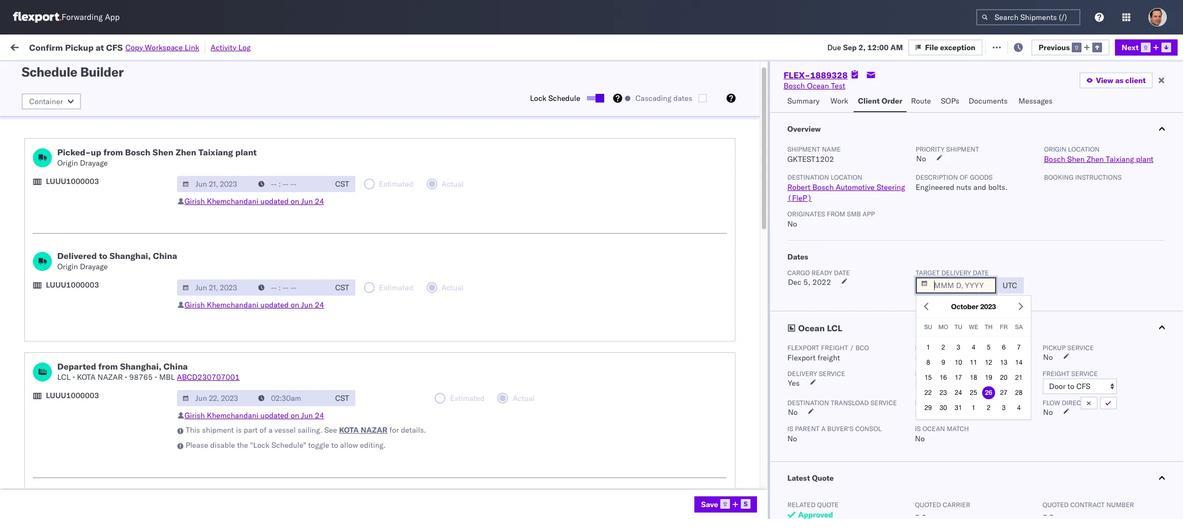 Task type: locate. For each thing, give the bounding box(es) containing it.
upload customs clearance documents link up document at the left top
[[12, 208, 146, 218]]

sep for 8:59 pm pdt, sep 4, 2023
[[259, 423, 272, 432]]

upload customs clearance documents button up document at the left top
[[12, 208, 146, 220]]

pm right 9:00
[[226, 446, 238, 456]]

bosch inside origin location bosch shen zhen taixiang plant
[[1044, 154, 1065, 164]]

flex-1889328 for 11:59 pm pdt, jun 23, 2023
[[715, 399, 771, 408]]

date for cargo ready date
[[834, 269, 850, 277]]

12:00
[[868, 42, 889, 52]]

pdt, up the the
[[240, 423, 257, 432]]

bosch inside 'picked-up from bosch shen zhen taixiang plant origin drayage'
[[125, 147, 150, 158]]

abcd230707001 up 11:59
[[177, 373, 240, 382]]

19 button
[[982, 372, 995, 385]]

sep left 1,
[[259, 446, 272, 456]]

2 khemchandani from the top
[[207, 300, 258, 310]]

from up confirm pickup from los angeles, ca 'link'
[[71, 303, 87, 313]]

1 horizontal spatial location
[[1068, 145, 1100, 153]]

freight left service
[[1043, 370, 1070, 378]]

7
[[1017, 344, 1021, 352]]

3 1886217 from the top
[[738, 327, 771, 337]]

mmm d, yyyy text field for departed from shanghai, china
[[177, 390, 254, 407]]

allow
[[340, 441, 358, 450]]

flex-1873441 down flex-1857563
[[715, 137, 771, 147]]

3 cst from the top
[[335, 394, 349, 403]]

3 unknown from the top
[[208, 161, 242, 171]]

1886217 for confirm delivery
[[738, 280, 771, 290]]

container inside button
[[802, 87, 831, 95]]

10 unknown from the top
[[208, 470, 242, 480]]

1 horizontal spatial atlas
[[585, 351, 603, 361]]

quoted for quoted contract number
[[1043, 501, 1069, 509]]

confirm delivery up schedule pickup from los angeles, ca button
[[12, 279, 69, 289]]

upload customs clearance documents link down airport
[[12, 136, 146, 147]]

1,
[[274, 446, 281, 456]]

21
[[1015, 374, 1023, 382]]

air
[[397, 114, 407, 123]]

2 is from the left
[[915, 425, 921, 433]]

1 fake from the left
[[482, 351, 498, 361]]

container for container numbers
[[802, 87, 831, 95]]

freight inside the freight type port to door
[[915, 370, 942, 378]]

container for container
[[29, 97, 63, 106]]

10 resize handle column header from the left
[[1116, 84, 1129, 519]]

numbers up sops
[[926, 87, 953, 95]]

13 button
[[997, 357, 1010, 370]]

on for departed from shanghai, china
[[291, 411, 299, 421]]

3 button up 10 button
[[952, 341, 965, 354]]

drayage inside 'picked-up from bosch shen zhen taixiang plant origin drayage'
[[80, 158, 108, 168]]

1 vertical spatial gaurav
[[1050, 161, 1074, 171]]

1 horizontal spatial container
[[802, 87, 831, 95]]

9
[[942, 359, 945, 367]]

1 vertical spatial shipment
[[202, 426, 234, 435]]

1886217 for schedule pickup from los angeles, ca
[[738, 304, 771, 313]]

forwarding app link
[[13, 12, 120, 23]]

4
[[972, 344, 975, 352], [1017, 405, 1021, 412]]

mmm d, yyyy text field for picked-up from bosch shen zhen taixiang plant
[[177, 176, 254, 192]]

abcd230707001 for 11:59 pm pdt, jun 23, 2023
[[887, 399, 950, 408]]

3 up 10 button
[[957, 344, 960, 352]]

2 vertical spatial cst
[[335, 394, 349, 403]]

updated for picked-up from bosch shen zhen taixiang plant
[[260, 197, 289, 206]]

of right proof
[[72, 422, 78, 432]]

MMM D, YYYY text field
[[177, 176, 254, 192], [916, 278, 996, 294], [177, 390, 254, 407]]

jun for delivered to shanghai, china
[[301, 300, 313, 310]]

blocked,
[[133, 67, 160, 75]]

from for "schedule pickup from los angeles international airport" 'link'
[[84, 108, 100, 117]]

jawla up booking instructions at the top right of page
[[1076, 161, 1095, 171]]

delivery for the bottom confirm delivery link
[[54, 446, 82, 455]]

schedule"
[[271, 441, 306, 450]]

3 girish khemchandani updated on jun 24 button from the top
[[184, 411, 324, 421]]

girish for delivered to shanghai, china
[[184, 300, 205, 310]]

2 down 26 button
[[987, 405, 991, 412]]

2 vertical spatial sep
[[259, 446, 272, 456]]

2 vertical spatial ocean lcl
[[397, 423, 434, 432]]

1 horizontal spatial 3
[[1002, 405, 1006, 412]]

0 horizontal spatial zhen
[[176, 147, 196, 158]]

2 at from the left
[[215, 42, 222, 52]]

0 vertical spatial 1873441
[[738, 137, 771, 147]]

2 upload customs clearance documents button from the top
[[12, 184, 146, 196]]

0 vertical spatial 3
[[957, 344, 960, 352]]

ocean lcl up details.
[[397, 399, 434, 408]]

1 vertical spatial pm
[[226, 423, 238, 432]]

taixiang inside origin location bosch shen zhen taixiang plant
[[1106, 154, 1134, 164]]

clearance down up at the left of page
[[71, 184, 105, 194]]

3 ocean fcl from the top
[[397, 232, 435, 242]]

2 vertical spatial khemchandani
[[207, 411, 258, 421]]

pickup up : at the top of the page
[[65, 42, 94, 53]]

0 horizontal spatial atlas
[[500, 351, 518, 361]]

1 horizontal spatial 2
[[987, 405, 991, 412]]

documents
[[969, 96, 1008, 106], [107, 137, 146, 147], [107, 184, 146, 194], [107, 208, 146, 218], [120, 256, 159, 265]]

no inside originates from smb app no
[[787, 219, 797, 229]]

3 on from the top
[[291, 411, 299, 421]]

flex-1886217
[[715, 280, 771, 290], [715, 304, 771, 313], [715, 327, 771, 337]]

cargo ready date
[[787, 269, 850, 277]]

shen inside 'picked-up from bosch shen zhen taixiang plant origin drayage'
[[153, 147, 173, 158]]

id
[[712, 87, 719, 95]]

name
[[822, 145, 841, 153]]

girish khemchandani updated on jun 24 down -- : -- -- text box
[[184, 197, 324, 206]]

None checkbox
[[587, 96, 602, 100]]

no inside is ocean match no
[[915, 434, 925, 444]]

abcd230707001 down is ocean match no
[[887, 446, 950, 456]]

container up international
[[29, 97, 63, 106]]

from for schedule pickup from los angeles, ca link on top of confirm pickup from los angeles, ca 'link'
[[71, 303, 87, 313]]

location inside origin location bosch shen zhen taixiang plant
[[1068, 145, 1100, 153]]

3 khemchandani from the top
[[207, 411, 258, 421]]

luuu1000003 down destination transload service
[[802, 422, 855, 432]]

utc
[[1003, 281, 1017, 291]]

1 on from the top
[[291, 197, 299, 206]]

2 drayage from the top
[[80, 262, 108, 272]]

freight left /
[[821, 344, 848, 352]]

actions
[[1136, 87, 1158, 95]]

copy workspace link button
[[125, 42, 199, 52]]

save
[[701, 500, 718, 510]]

jun for departed from shanghai, china
[[301, 411, 313, 421]]

0 vertical spatial for
[[104, 67, 113, 75]]

a right the 'parent'
[[821, 425, 826, 433]]

no down the 'parent'
[[787, 434, 797, 444]]

24 for departed from shanghai, china
[[315, 411, 324, 421]]

1 vertical spatial flex-1886217
[[715, 304, 771, 313]]

by:
[[39, 66, 49, 76]]

0 horizontal spatial to
[[99, 251, 107, 261]]

1 vertical spatial girish
[[184, 300, 205, 310]]

destination inside destination location robert bosch automotive steering (flep)
[[787, 173, 829, 181]]

2 girish khemchandani updated on jun 24 from the top
[[184, 300, 324, 310]]

1 drayage from the top
[[80, 158, 108, 168]]

1 horizontal spatial •
[[125, 373, 127, 382]]

0 vertical spatial pdt,
[[244, 399, 261, 408]]

2 flex-1886217 from the top
[[715, 304, 771, 313]]

lock
[[530, 93, 546, 103]]

0 vertical spatial jawla
[[1076, 137, 1095, 147]]

upload customs clearance documents for first upload customs clearance documents button from the bottom
[[12, 208, 146, 218]]

3 updated from the top
[[260, 411, 289, 421]]

flex-1889144 button
[[697, 349, 773, 364], [697, 349, 773, 364]]

risk
[[224, 42, 236, 52]]

1 horizontal spatial at
[[215, 42, 222, 52]]

1 ocean fcl from the top
[[397, 137, 435, 147]]

2 gaurav from the top
[[1050, 161, 1074, 171]]

flex-1874045 button
[[697, 206, 773, 221], [697, 206, 773, 221]]

1 khemchandani from the top
[[207, 197, 258, 206]]

fcl for fake atlas
[[421, 351, 435, 361]]

mbl
[[159, 373, 175, 382]]

customs up complete document turnover
[[38, 208, 69, 218]]

2 vertical spatial pm
[[226, 446, 238, 456]]

0 vertical spatial mmm d, yyyy text field
[[177, 176, 254, 192]]

sep for 9:00 pm pdt, sep 1, 2023
[[259, 446, 272, 456]]

no down originates
[[787, 219, 797, 229]]

3 upload customs clearance documents button from the top
[[12, 208, 146, 220]]

2023 up 'th'
[[980, 302, 996, 311]]

4 for left the 4 button
[[972, 344, 975, 352]]

• down departed
[[72, 373, 75, 382]]

1 vertical spatial jawla
[[1076, 161, 1095, 171]]

due
[[827, 42, 841, 52]]

clearance up up at the left of page
[[71, 137, 105, 147]]

0 horizontal spatial shen
[[153, 147, 173, 158]]

upload proof of delivery link
[[25, 421, 108, 432]]

from down departed
[[84, 374, 100, 384]]

on for picked-up from bosch shen zhen taixiang plant
[[291, 197, 299, 206]]

1 quoted from the left
[[915, 501, 941, 509]]

flexport. image
[[13, 12, 62, 23]]

2 button up 9
[[937, 341, 950, 354]]

0 horizontal spatial fake atlas
[[482, 351, 518, 361]]

1 cst from the top
[[335, 179, 349, 189]]

girish khemchandani updated on jun 24 button for departed from shanghai, china
[[184, 411, 324, 421]]

upload for "upload customs clearance documents" link below picked-
[[12, 184, 36, 194]]

drayage inside delivered to shanghai, china origin drayage
[[80, 262, 108, 272]]

confirm delivery down proof
[[25, 446, 82, 455]]

2 1886217 from the top
[[738, 304, 771, 313]]

customs down picked-
[[38, 184, 69, 194]]

2 ocean fcl from the top
[[397, 185, 435, 195]]

0 vertical spatial flex-1886217
[[715, 280, 771, 290]]

1 vertical spatial 2 button
[[982, 402, 995, 415]]

1 fake atlas from the left
[[482, 351, 518, 361]]

4 for rightmost the 4 button
[[1017, 405, 1021, 412]]

ca inside schedule pickup from los angeles, ca button
[[135, 303, 145, 313]]

1 vertical spatial drayage
[[80, 262, 108, 272]]

destination for service
[[787, 399, 829, 407]]

door
[[940, 379, 957, 389]]

0 horizontal spatial is
[[787, 425, 793, 433]]

exception
[[1013, 42, 1049, 52], [940, 42, 975, 52]]

abcd230707001 for 9:00 pm pdt, sep 1, 2023
[[887, 446, 950, 456]]

confirm inside 'link'
[[12, 327, 39, 337]]

0 vertical spatial 1889408
[[738, 470, 771, 480]]

fcl for bosch ocean test
[[421, 470, 435, 480]]

2 vertical spatial flex-1886217
[[715, 327, 771, 337]]

1 girish khemchandani updated on jun 24 from the top
[[184, 197, 324, 206]]

abcd230707001
[[177, 373, 240, 382], [887, 399, 950, 408], [887, 423, 950, 432], [887, 446, 950, 456]]

2023 right 23,
[[291, 399, 310, 408]]

2 freight from the left
[[1043, 370, 1070, 378]]

date right ready
[[834, 269, 850, 277]]

0 horizontal spatial 4
[[972, 344, 975, 352]]

numbers inside button
[[832, 87, 859, 95]]

confirm delivery button up schedule pickup from los angeles, ca button
[[12, 279, 69, 291]]

ocean lcl button
[[770, 312, 1183, 344]]

0 vertical spatial flex-1889408
[[715, 470, 771, 480]]

freight down 8 button
[[915, 370, 942, 378]]

clearance down turnover
[[84, 256, 118, 265]]

numbers inside "button"
[[926, 87, 953, 95]]

2 horizontal spatial of
[[960, 173, 968, 181]]

october 2023
[[951, 302, 996, 311]]

3 button down 27 button
[[997, 402, 1010, 415]]

flex-1889145 button
[[697, 372, 773, 387], [697, 372, 773, 387]]

flex-
[[784, 70, 810, 80], [715, 90, 738, 100], [715, 114, 738, 123], [715, 137, 738, 147], [715, 161, 738, 171], [715, 185, 738, 195], [715, 209, 738, 218], [715, 232, 738, 242], [715, 256, 738, 266], [715, 280, 738, 290], [715, 304, 738, 313], [715, 327, 738, 337], [715, 351, 738, 361], [715, 375, 738, 385], [715, 399, 738, 408], [715, 423, 738, 432], [715, 446, 738, 456], [715, 470, 738, 480], [715, 494, 738, 504]]

quoted left contract at the bottom
[[1043, 501, 1069, 509]]

1 vertical spatial for
[[389, 426, 399, 435]]

2 vertical spatial to
[[331, 441, 338, 450]]

1 horizontal spatial a
[[821, 425, 826, 433]]

file exception
[[998, 42, 1049, 52], [925, 42, 975, 52]]

0 vertical spatial location
[[1068, 145, 1100, 153]]

girish khemchandani updated on jun 24 down mmm d, yyyy text box
[[184, 300, 324, 310]]

girish khemchandani updated on jun 24 button down mmm d, yyyy text box
[[184, 300, 324, 310]]

4 left 5 button
[[972, 344, 975, 352]]

fca
[[915, 353, 930, 363]]

tu
[[955, 323, 962, 330]]

cst
[[335, 179, 349, 189], [335, 283, 349, 293], [335, 394, 349, 403]]

exception down search shipments (/) 'text box'
[[1013, 42, 1049, 52]]

fcl for vandelay
[[421, 137, 435, 147]]

this
[[186, 426, 200, 435]]

1 horizontal spatial plant
[[1136, 154, 1154, 164]]

china inside delivered to shanghai, china origin drayage
[[153, 251, 177, 261]]

ocean inside button
[[798, 323, 825, 334]]

at left cfs
[[96, 42, 104, 53]]

sep left 4,
[[259, 423, 272, 432]]

flex-1884372 button
[[697, 230, 773, 245], [697, 230, 773, 245]]

from up airport
[[84, 108, 100, 117]]

1 vertical spatial girish khemchandani updated on jun 24
[[184, 300, 324, 310]]

schedule delivery appointment button
[[25, 398, 133, 410]]

pdt, up 8:59 pm pdt, sep 4, 2023
[[244, 399, 261, 408]]

1 girish khemchandani updated on jun 24 button from the top
[[184, 197, 324, 206]]

9:00 pm pdt, sep 1, 2023
[[208, 446, 302, 456]]

from for schedule pickup from los angeles, ca link below up at the left of page
[[84, 161, 100, 170]]

0 vertical spatial girish khemchandani updated on jun 24 button
[[184, 197, 324, 206]]

pickup down schedule pickup from los angeles, ca button
[[41, 327, 65, 337]]

khemchandani for delivered to shanghai, china
[[207, 300, 258, 310]]

1 gaurav jawla from the top
[[1050, 137, 1095, 147]]

2 date from the left
[[973, 269, 989, 277]]

4 unknown from the top
[[208, 185, 242, 195]]

1 vertical spatial 4
[[1017, 405, 1021, 412]]

ocean lcl for 8:59 pm pdt, sep 4, 2023
[[397, 423, 434, 432]]

/
[[850, 344, 854, 352]]

upload inside button
[[25, 422, 49, 432]]

2 jawla from the top
[[1076, 161, 1095, 171]]

28
[[1015, 390, 1023, 397]]

1 horizontal spatial 1
[[972, 405, 975, 412]]

1 horizontal spatial quoted
[[1043, 501, 1069, 509]]

ca for schedule pickup from los angeles, ca link under departed
[[148, 374, 158, 384]]

from inside schedule pickup from los angeles international airport
[[84, 108, 100, 117]]

date
[[834, 269, 850, 277], [973, 269, 989, 277]]

ocean lcl right kota nazar 'link'
[[397, 423, 434, 432]]

29
[[925, 405, 932, 412]]

bosch inside destination location robert bosch automotive steering (flep)
[[812, 183, 834, 192]]

documents for "upload customs clearance documents" link over document at the left top
[[107, 208, 146, 218]]

ocean lcl up flexport freight / bco flexport freight
[[798, 323, 842, 334]]

cfs
[[106, 42, 123, 53]]

flex id button
[[692, 85, 786, 96]]

2 flex-1889408 from the top
[[715, 494, 771, 504]]

-- : -- -- text field for delivered to shanghai, china
[[253, 280, 329, 296]]

0 horizontal spatial 1 button
[[922, 341, 935, 354]]

:
[[78, 67, 80, 75]]

1 1889408 from the top
[[738, 470, 771, 480]]

20
[[1000, 374, 1007, 382]]

service up service
[[1067, 344, 1094, 352]]

angeles,
[[116, 89, 146, 99], [116, 161, 146, 170], [103, 303, 133, 313], [99, 327, 128, 337], [116, 351, 146, 360], [116, 374, 146, 384], [116, 470, 146, 479]]

picked-up from bosch shen zhen taixiang plant origin drayage
[[57, 147, 257, 168]]

1 vertical spatial location
[[831, 173, 862, 181]]

documents inside button
[[969, 96, 1008, 106]]

fcl for flexport demo shipper
[[421, 232, 435, 242]]

destination up robert
[[787, 173, 829, 181]]

shipment up disable at the bottom
[[202, 426, 234, 435]]

2 girish from the top
[[184, 300, 205, 310]]

for left work,
[[104, 67, 113, 75]]

is for buyer's
[[787, 425, 793, 433]]

client
[[858, 96, 880, 106]]

sep left 2,
[[843, 42, 857, 52]]

9 resize handle column header from the left
[[1031, 84, 1044, 519]]

international
[[25, 119, 69, 128]]

complete document turnover
[[12, 232, 114, 242]]

9 button
[[937, 357, 950, 370]]

2 unknown from the top
[[208, 137, 242, 147]]

zhen inside 'picked-up from bosch shen zhen taixiang plant origin drayage'
[[176, 147, 196, 158]]

3 flex-1886217 from the top
[[715, 327, 771, 337]]

description of goods engineered nuts and bolts.
[[916, 173, 1008, 192]]

is inside is parent a buyer's consol no
[[787, 425, 793, 433]]

6 unknown from the top
[[208, 280, 242, 290]]

4 down 28 button at the right of page
[[1017, 405, 1021, 412]]

customs
[[38, 137, 69, 147], [38, 184, 69, 194], [38, 208, 69, 218], [51, 256, 82, 265]]

9 unknown from the top
[[208, 375, 242, 385]]

ca for schedule pickup from los angeles, ca link below up at the left of page
[[148, 161, 158, 170]]

22
[[925, 390, 932, 397]]

file exception up mbl/mawb numbers "button"
[[925, 42, 975, 52]]

1 vertical spatial khemchandani
[[207, 300, 258, 310]]

to left allow
[[331, 441, 338, 450]]

sops
[[941, 96, 959, 106]]

date right delivery
[[973, 269, 989, 277]]

1 vertical spatial updated
[[260, 300, 289, 310]]

upload for "upload customs clearance documents" link below airport
[[12, 137, 36, 147]]

0 horizontal spatial numbers
[[832, 87, 859, 95]]

2 destination from the top
[[787, 399, 829, 407]]

2 horizontal spatial to
[[931, 379, 938, 389]]

confirm delivery
[[12, 279, 69, 289], [25, 446, 82, 455]]

16
[[940, 374, 947, 382]]

abcd230707001 down 29
[[887, 423, 950, 432]]

port
[[915, 379, 929, 389]]

upload customs clearance documents for first upload customs clearance documents button from the top of the page
[[12, 137, 146, 147]]

is inside is ocean match no
[[915, 425, 921, 433]]

1 horizontal spatial 1 button
[[967, 402, 980, 415]]

delivered
[[57, 251, 97, 261]]

a inside is parent a buyer's consol no
[[821, 425, 826, 433]]

3 fcl from the top
[[421, 232, 435, 242]]

numbers for container numbers
[[832, 87, 859, 95]]

freight up delivery service
[[818, 353, 840, 363]]

ocean fcl for vandelay
[[397, 137, 435, 147]]

numbers
[[832, 87, 859, 95], [926, 87, 953, 95]]

container
[[802, 87, 831, 95], [29, 97, 63, 106]]

to inside delivered to shanghai, china origin drayage
[[99, 251, 107, 261]]

zhen inside origin location bosch shen zhen taixiang plant
[[1087, 154, 1104, 164]]

atlas
[[500, 351, 518, 361], [585, 351, 603, 361]]

girish khemchandani updated on jun 24 button up 8:59 pm pdt, sep 4, 2023
[[184, 411, 324, 421]]

1 is from the left
[[787, 425, 793, 433]]

complete
[[12, 232, 45, 242]]

5 unknown from the top
[[208, 232, 242, 242]]

girish khemchandani updated on jun 24 button down -- : -- -- text box
[[184, 197, 324, 206]]

1 horizontal spatial date
[[973, 269, 989, 277]]

from left smb
[[827, 210, 845, 218]]

1 1886217 from the top
[[738, 280, 771, 290]]

batch
[[1122, 42, 1143, 52]]

0 vertical spatial 1
[[926, 344, 930, 352]]

ocean inside is ocean match no
[[923, 425, 945, 433]]

0 vertical spatial khemchandani
[[207, 197, 258, 206]]

girish for picked-up from bosch shen zhen taixiang plant
[[184, 197, 205, 206]]

pdt, for 8:59
[[240, 423, 257, 432]]

app up the import work button
[[105, 12, 120, 22]]

quoted contract number
[[1043, 501, 1134, 509]]

resize handle column header
[[188, 84, 201, 519], [333, 84, 346, 519], [379, 84, 392, 519], [464, 84, 477, 519], [548, 84, 561, 519], [679, 84, 692, 519], [783, 84, 796, 519], [868, 84, 881, 519], [1031, 84, 1044, 519], [1116, 84, 1129, 519], [1156, 84, 1169, 519]]

china inside departed from shanghai, china lcl • kota nazar • 98765 • mbl abcd230707001
[[164, 361, 188, 372]]

container inside button
[[29, 97, 63, 106]]

2 numbers from the left
[[926, 87, 953, 95]]

description
[[916, 173, 958, 181]]

7 resize handle column header from the left
[[783, 84, 796, 519]]

-- : -- -- text field for departed from shanghai, china
[[253, 390, 329, 407]]

dec 5, 2022
[[788, 278, 831, 287]]

proof
[[51, 422, 70, 432]]

2 vertical spatial upload customs clearance documents button
[[12, 208, 146, 220]]

kota inside departed from shanghai, china lcl • kota nazar • 98765 • mbl abcd230707001
[[77, 373, 95, 382]]

ac
[[482, 114, 492, 123]]

6 fcl from the top
[[421, 470, 435, 480]]

related quote
[[787, 501, 839, 509]]

2 atlas from the left
[[585, 351, 603, 361]]

31 button
[[952, 402, 965, 415]]

0 vertical spatial app
[[105, 12, 120, 22]]

delivery down upload proof of delivery button
[[54, 446, 82, 455]]

3 girish from the top
[[184, 411, 205, 421]]

los inside 'link'
[[84, 327, 97, 337]]

0 horizontal spatial •
[[72, 373, 75, 382]]

1 horizontal spatial shipment
[[946, 145, 979, 153]]

no down pickup service
[[1043, 353, 1053, 362]]

0 horizontal spatial at
[[96, 42, 104, 53]]

of inside button
[[72, 422, 78, 432]]

from right departed
[[98, 361, 118, 372]]

2 button down 26 button
[[982, 402, 995, 415]]

0 horizontal spatial date
[[834, 269, 850, 277]]

destination for robert
[[787, 173, 829, 181]]

buyer's
[[827, 425, 854, 433]]

cst for picked-up from bosch shen zhen taixiang plant
[[335, 179, 349, 189]]

upload customs clearance documents down turnover
[[25, 256, 159, 265]]

1 vertical spatial pdt,
[[240, 423, 257, 432]]

from inside 'picked-up from bosch shen zhen taixiang plant origin drayage'
[[103, 147, 123, 158]]

operator
[[1050, 87, 1076, 95]]

2 horizontal spatial •
[[155, 373, 157, 382]]

1 vertical spatial china
[[164, 361, 188, 372]]

2 up 9
[[942, 344, 945, 352]]

upload customs clearance documents for 2nd upload customs clearance documents button
[[12, 184, 146, 194]]

1 vertical spatial on
[[291, 300, 299, 310]]

4 resize handle column header from the left
[[464, 84, 477, 519]]

pickup inside 'link'
[[41, 327, 65, 337]]

nazar up editing.
[[361, 426, 388, 435]]

quoted
[[915, 501, 941, 509], [1043, 501, 1069, 509]]

girish khemchandani updated on jun 24 for picked-up from bosch shen zhen taixiang plant
[[184, 197, 324, 206]]

0 vertical spatial ocean lcl
[[798, 323, 842, 334]]

1 girish from the top
[[184, 197, 205, 206]]

cst for delivered to shanghai, china
[[335, 283, 349, 293]]

1 freight from the left
[[915, 370, 942, 378]]

1 vertical spatial upload customs clearance documents button
[[12, 184, 146, 196]]

1 horizontal spatial numbers
[[926, 87, 953, 95]]

15
[[925, 374, 932, 382]]

no down the doc
[[915, 408, 925, 418]]

origin inside delivered to shanghai, china origin drayage
[[57, 262, 78, 272]]

pickup inside schedule pickup from los angeles international airport
[[59, 108, 82, 117]]

cst for departed from shanghai, china
[[335, 394, 349, 403]]

details.
[[401, 426, 426, 435]]

no down priority
[[916, 154, 926, 164]]

updated for departed from shanghai, china
[[260, 411, 289, 421]]

1 • from the left
[[72, 373, 75, 382]]

5 fcl from the top
[[421, 351, 435, 361]]

2 fcl from the top
[[421, 185, 435, 195]]

work inside the import work button
[[118, 42, 137, 52]]

2 resize handle column header from the left
[[333, 84, 346, 519]]

1 vertical spatial kota
[[339, 426, 359, 435]]

2 -- : -- -- text field from the top
[[253, 390, 329, 407]]

1 vertical spatial flex-1889408
[[715, 494, 771, 504]]

1874043
[[738, 185, 771, 195]]

work inside work button
[[830, 96, 848, 106]]

shanghai, inside departed from shanghai, china lcl • kota nazar • 98765 • mbl abcd230707001
[[120, 361, 161, 372]]

0 horizontal spatial shipment
[[202, 426, 234, 435]]

pickup down picked-
[[59, 161, 82, 170]]

schedule pickup from los angeles, ca link up departed
[[25, 350, 158, 361]]

0 vertical spatial destination
[[787, 173, 829, 181]]

confirm delivery link down proof
[[25, 445, 82, 456]]

from for schedule pickup from los angeles, ca link under departed
[[84, 374, 100, 384]]

26 button
[[982, 387, 995, 400]]

pm
[[231, 399, 243, 408], [226, 423, 238, 432], [226, 446, 238, 456]]

flex-1857563
[[715, 114, 771, 123]]

2 cst from the top
[[335, 283, 349, 293]]

0 vertical spatial confirm delivery
[[12, 279, 69, 289]]

2 vertical spatial 1886217
[[738, 327, 771, 337]]

0 horizontal spatial 2 button
[[937, 341, 950, 354]]

1 up fca
[[926, 344, 930, 352]]

flex-1889145
[[715, 375, 771, 385]]

1 numbers from the left
[[832, 87, 859, 95]]

1 flex-1886217 from the top
[[715, 280, 771, 290]]

filtered by:
[[11, 66, 49, 76]]

1886217
[[738, 280, 771, 290], [738, 304, 771, 313], [738, 327, 771, 337]]

6 ocean fcl from the top
[[397, 470, 435, 480]]

-- : -- -- text field
[[253, 280, 329, 296], [253, 390, 329, 407]]

0 horizontal spatial location
[[831, 173, 862, 181]]

1873441 up 1874043
[[738, 161, 771, 171]]

location up bosch shen zhen taixiang plant link
[[1068, 145, 1100, 153]]

1873441 down 1857563
[[738, 137, 771, 147]]

angeles, inside 'link'
[[99, 327, 128, 337]]

from down schedule pickup from los angeles, ca button
[[67, 327, 83, 337]]

a left 4,
[[268, 426, 273, 435]]

from for schedule pickup from los angeles, ca link below upload proof of delivery button
[[84, 470, 100, 479]]

ca inside confirm pickup from los angeles, ca 'link'
[[130, 327, 140, 337]]

location inside destination location robert bosch automotive steering (flep)
[[831, 173, 862, 181]]

flex-1874043
[[715, 185, 771, 195]]

2 vertical spatial on
[[291, 411, 299, 421]]

1 vertical spatial gaurav jawla
[[1050, 161, 1095, 171]]

shen
[[153, 147, 173, 158], [1067, 154, 1085, 164]]

1 -- : -- -- text field from the top
[[253, 280, 329, 296]]

shanghai, inside delivered to shanghai, china origin drayage
[[109, 251, 151, 261]]

girish khemchandani updated on jun 24 button for picked-up from bosch shen zhen taixiang plant
[[184, 197, 324, 206]]

2 updated from the top
[[260, 300, 289, 310]]

ca for schedule pickup from los angeles, ca link on top of confirm pickup from los angeles, ca 'link'
[[135, 303, 145, 313]]

2 girish khemchandani updated on jun 24 button from the top
[[184, 300, 324, 310]]

origin down delivered
[[57, 262, 78, 272]]

1 vertical spatial shanghai,
[[120, 361, 161, 372]]

from inside 'link'
[[67, 327, 83, 337]]

4 button down 28 button at the right of page
[[1012, 402, 1025, 415]]

2 on from the top
[[291, 300, 299, 310]]

girish khemchandani updated on jun 24 for departed from shanghai, china
[[184, 411, 324, 421]]

1889328 for 11:59 pm pdt, jun 23, 2023
[[738, 399, 771, 408]]

1 date from the left
[[834, 269, 850, 277]]

3 girish khemchandani updated on jun 24 from the top
[[184, 411, 324, 421]]

pdt, for 11:59
[[244, 399, 261, 408]]

flex-1886217 for confirm delivery
[[715, 280, 771, 290]]

ocean lcl inside button
[[798, 323, 842, 334]]

0 vertical spatial 4 button
[[967, 341, 980, 354]]

4 fcl from the top
[[421, 280, 435, 290]]

demo
[[512, 232, 532, 242]]

shanghai, up 98765
[[120, 361, 161, 372]]

0 vertical spatial -- : -- -- text field
[[253, 280, 329, 296]]

1 destination from the top
[[787, 173, 829, 181]]

1 horizontal spatial freight
[[1043, 370, 1070, 378]]

luuu1000003 down departed
[[46, 391, 99, 401]]



Task type: vqa. For each thing, say whether or not it's contained in the screenshot.


Task type: describe. For each thing, give the bounding box(es) containing it.
17 button
[[952, 372, 965, 385]]

16 button
[[937, 372, 950, 385]]

shipment for this
[[202, 426, 234, 435]]

schedule pickup from los angeles, ca up confirm pickup from los angeles, ca 'link'
[[12, 303, 145, 313]]

lcl inside button
[[827, 323, 842, 334]]

2023 for 11:59 pm pdt, jun 23, 2023
[[291, 399, 310, 408]]

pickup down upload proof of delivery button
[[59, 470, 82, 479]]

0 horizontal spatial 3
[[957, 344, 960, 352]]

1 upload customs clearance documents button from the top
[[12, 136, 146, 148]]

vessel
[[274, 426, 296, 435]]

ready
[[83, 67, 102, 75]]

flex-1884372
[[715, 232, 771, 242]]

import
[[92, 42, 116, 52]]

ca for schedule pickup from los angeles, ca link below ready
[[148, 89, 158, 99]]

khemchandani for picked-up from bosch shen zhen taixiang plant
[[207, 197, 258, 206]]

11:59 pm pdt, jun 23, 2023
[[208, 399, 310, 408]]

forwarding app
[[62, 12, 120, 22]]

priority
[[916, 145, 945, 153]]

2 vertical spatial flexport
[[787, 353, 816, 363]]

schedule pickup from los angeles, ca up departed
[[25, 351, 158, 360]]

container numbers
[[802, 87, 859, 95]]

1884372
[[738, 232, 771, 242]]

1 vertical spatial 3
[[1002, 405, 1006, 412]]

import work button
[[87, 35, 141, 59]]

flex-1889144
[[715, 351, 771, 361]]

5,
[[803, 278, 810, 287]]

consol
[[855, 425, 882, 433]]

khemchandani for departed from shanghai, china
[[207, 411, 258, 421]]

no inside is parent a buyer's consol no
[[787, 434, 797, 444]]

pickup down departed
[[59, 374, 82, 384]]

originates from smb app no
[[787, 210, 875, 229]]

message (0)
[[146, 42, 190, 52]]

target
[[916, 269, 940, 277]]

and
[[973, 183, 986, 192]]

action
[[1145, 42, 1169, 52]]

please disable the "lock schedule" toggle to allow editing.
[[186, 441, 386, 450]]

MMM D, YYYY text field
[[177, 280, 254, 296]]

taixiang inside 'picked-up from bosch shen zhen taixiang plant origin drayage'
[[198, 147, 233, 158]]

angeles
[[116, 108, 143, 117]]

schedule pickup from los angeles, ca link down up at the left of page
[[25, 160, 158, 171]]

th
[[985, 323, 993, 330]]

from for schedule pickup from los angeles, ca link below ready
[[84, 89, 100, 99]]

eloi
[[567, 232, 583, 242]]

1 horizontal spatial 2 button
[[982, 402, 995, 415]]

service down flexport freight / bco flexport freight
[[819, 370, 845, 378]]

freight for freight type port to door
[[915, 370, 942, 378]]

clearance for first upload customs clearance documents button from the bottom
[[71, 208, 105, 218]]

21 button
[[1012, 372, 1025, 385]]

(0)
[[176, 42, 190, 52]]

lcl inside departed from shanghai, china lcl • kota nazar • 98765 • mbl abcd230707001
[[57, 373, 71, 382]]

upload customs clearance documents link down picked-
[[12, 184, 146, 195]]

3 • from the left
[[155, 373, 157, 382]]

1 vertical spatial confirm delivery link
[[25, 445, 82, 456]]

customs for "upload customs clearance documents" link underneath turnover
[[51, 256, 82, 265]]

sa
[[1015, 323, 1023, 330]]

clearance for 2nd upload customs clearance documents button
[[71, 184, 105, 194]]

nazar inside departed from shanghai, china lcl • kota nazar • 98765 • mbl abcd230707001
[[97, 373, 123, 382]]

new test entity
[[567, 137, 620, 147]]

-- : -- -- text field
[[253, 176, 329, 192]]

ocean fcl for flexport demo shipper
[[397, 232, 435, 242]]

from inside departed from shanghai, china lcl • kota nazar • 98765 • mbl abcd230707001
[[98, 361, 118, 372]]

2 1889408 from the top
[[738, 494, 771, 504]]

documents button
[[964, 91, 1014, 112]]

schedule pickup from los angeles, ca down up at the left of page
[[25, 161, 158, 170]]

goods
[[970, 173, 993, 181]]

23 button
[[937, 387, 950, 400]]

we
[[969, 323, 978, 330]]

service down 25 in the right bottom of the page
[[967, 399, 993, 407]]

2 fake from the left
[[567, 351, 583, 361]]

schedule pickup from los angeles, ca button
[[12, 303, 145, 315]]

delivery up yes
[[787, 370, 817, 378]]

2 flex-1873441 from the top
[[715, 161, 771, 171]]

luuu1000003 up buyer's
[[802, 399, 855, 408]]

1 gaurav from the top
[[1050, 137, 1074, 147]]

26
[[985, 389, 992, 397]]

1 horizontal spatial file
[[998, 42, 1012, 52]]

8 button
[[922, 357, 935, 370]]

maeu22193560t3
[[887, 185, 955, 195]]

0 vertical spatial confirm delivery link
[[12, 279, 69, 290]]

1 horizontal spatial exception
[[1013, 42, 1049, 52]]

1 atlas from the left
[[500, 351, 518, 361]]

ocean fcl for fake atlas
[[397, 351, 435, 361]]

pickup up freight service
[[1043, 344, 1066, 352]]

flex-1889328 for 8:59 pm pdt, sep 4, 2023
[[715, 423, 771, 432]]

13
[[1000, 359, 1007, 367]]

1 flex-1889408 from the top
[[715, 470, 771, 480]]

ocean lcl for 11:59 pm pdt, jun 23, 2023
[[397, 399, 434, 408]]

0 horizontal spatial for
[[104, 67, 113, 75]]

month  2023-10 element
[[920, 340, 1027, 416]]

0 horizontal spatial 1
[[926, 344, 930, 352]]

1 unknown from the top
[[208, 114, 242, 123]]

origin inside 'picked-up from bosch shen zhen taixiang plant origin drayage'
[[57, 158, 78, 168]]

3 resize handle column header from the left
[[379, 84, 392, 519]]

8 resize handle column header from the left
[[868, 84, 881, 519]]

ca for schedule pickup from los angeles, ca link below upload proof of delivery button
[[148, 470, 158, 479]]

documents for "upload customs clearance documents" link below picked-
[[107, 184, 146, 194]]

origin location bosch shen zhen taixiang plant
[[1044, 145, 1154, 164]]

4 ocean fcl from the top
[[397, 280, 435, 290]]

1 resize handle column header from the left
[[188, 84, 201, 519]]

location for automotive
[[831, 173, 862, 181]]

documents for "upload customs clearance documents" link underneath turnover
[[120, 256, 159, 265]]

overview button
[[770, 113, 1183, 145]]

on for delivered to shanghai, china
[[291, 300, 299, 310]]

new
[[567, 137, 582, 147]]

0 horizontal spatial 4 button
[[967, 341, 980, 354]]

activity log
[[211, 42, 251, 52]]

china for departed from shanghai, china
[[164, 361, 188, 372]]

girish for departed from shanghai, china
[[184, 411, 205, 421]]

schedule pickup from los angeles, ca down upload proof of delivery button
[[25, 470, 158, 479]]

automotive
[[836, 183, 875, 192]]

0 vertical spatial 2
[[942, 344, 945, 352]]

ca for confirm pickup from los angeles, ca 'link'
[[130, 327, 140, 337]]

shanghai, for from
[[120, 361, 161, 372]]

upload for "upload customs clearance documents" link over document at the left top
[[12, 208, 36, 218]]

work
[[31, 39, 59, 54]]

bosch shen zhen taixiang plant link
[[1044, 154, 1154, 164]]

1889328 for 9:00 pm pdt, sep 1, 2023
[[738, 446, 771, 456]]

1 horizontal spatial nazar
[[361, 426, 388, 435]]

next button
[[1115, 39, 1178, 55]]

24 for picked-up from bosch shen zhen taixiang plant
[[315, 197, 324, 206]]

luuu1000003 up schedule pickup from los angeles, ca button
[[46, 280, 99, 290]]

shipper
[[534, 232, 561, 242]]

customs for "upload customs clearance documents" link below airport
[[38, 137, 69, 147]]

customs for "upload customs clearance documents" link over document at the left top
[[38, 208, 69, 218]]

pickup up confirm pickup from los angeles, ca 'link'
[[46, 303, 69, 313]]

1889328 for 8:59 pm pdt, sep 4, 2023
[[738, 423, 771, 432]]

schedule pickup from los angeles, ca down ready
[[25, 89, 158, 99]]

1 flex-1873441 from the top
[[715, 137, 771, 147]]

departed
[[57, 361, 96, 372]]

schedule inside schedule pickup from los angeles international airport
[[25, 108, 57, 117]]

shen inside origin location bosch shen zhen taixiang plant
[[1067, 154, 1085, 164]]

2 fake atlas from the left
[[567, 351, 603, 361]]

0 vertical spatial sep
[[843, 42, 857, 52]]

ocean fcl for bosch ocean test
[[397, 470, 435, 480]]

from inside originates from smb app no
[[827, 210, 845, 218]]

1 vertical spatial 1 button
[[967, 402, 980, 415]]

1 vertical spatial confirm delivery button
[[25, 445, 82, 457]]

schedule builder
[[22, 64, 123, 80]]

Search Shipments (/) text field
[[976, 9, 1081, 25]]

engineered
[[916, 183, 954, 192]]

abcd230707001 for 8:59 pm pdt, sep 4, 2023
[[887, 423, 950, 432]]

2 • from the left
[[125, 373, 127, 382]]

instructions
[[1075, 173, 1122, 181]]

0 vertical spatial confirm delivery button
[[12, 279, 69, 291]]

24 inside button
[[955, 390, 962, 397]]

copy
[[125, 42, 143, 52]]

pm for 11:59
[[231, 399, 243, 408]]

order
[[882, 96, 902, 106]]

1 horizontal spatial file exception
[[998, 42, 1049, 52]]

18 button
[[967, 372, 980, 385]]

no up the 'parent'
[[788, 408, 798, 417]]

messages
[[1019, 96, 1053, 106]]

12
[[985, 359, 992, 367]]

1 vertical spatial freight
[[818, 353, 840, 363]]

upload for upload proof of delivery link
[[25, 422, 49, 432]]

(flep)
[[787, 193, 812, 203]]

doc
[[915, 399, 929, 407]]

1 vertical spatial confirm delivery
[[25, 446, 82, 455]]

24 for delivered to shanghai, china
[[315, 300, 324, 310]]

schedule pickup from los angeles, ca link down ready
[[25, 89, 158, 100]]

freight type port to door
[[915, 370, 959, 389]]

origin inside origin location bosch shen zhen taixiang plant
[[1044, 145, 1066, 153]]

freight for freight service
[[1043, 370, 1070, 378]]

14 button
[[1012, 357, 1025, 370]]

pdt, for 9:00
[[240, 446, 257, 456]]

schedule pickup from los angeles, ca link down departed
[[25, 374, 158, 385]]

shipment for priority
[[946, 145, 979, 153]]

upload proof of delivery button
[[25, 421, 108, 433]]

6 resize handle column header from the left
[[679, 84, 692, 519]]

luuu1000003 down is parent a buyer's consol no
[[802, 446, 855, 456]]

is for no
[[915, 425, 921, 433]]

11 resize handle column header from the left
[[1156, 84, 1169, 519]]

previous
[[1039, 42, 1070, 52]]

schedule pickup from los angeles, ca down departed
[[25, 374, 158, 384]]

1 1873441 from the top
[[738, 137, 771, 147]]

sops button
[[937, 91, 964, 112]]

2 1873441 from the top
[[738, 161, 771, 171]]

0 horizontal spatial file exception
[[925, 42, 975, 52]]

0 horizontal spatial a
[[268, 426, 273, 435]]

schedule pickup from los angeles, ca link up confirm pickup from los angeles, ca 'link'
[[12, 303, 145, 313]]

service up consol
[[871, 399, 897, 407]]

0 vertical spatial freight
[[821, 344, 848, 352]]

client order
[[858, 96, 902, 106]]

1 horizontal spatial of
[[260, 426, 266, 435]]

1 vertical spatial 3 button
[[997, 402, 1010, 415]]

0 vertical spatial 1 button
[[922, 341, 935, 354]]

1 horizontal spatial to
[[331, 441, 338, 450]]

pickup up departed
[[59, 351, 82, 360]]

1 jawla from the top
[[1076, 137, 1095, 147]]

shipment
[[787, 145, 820, 153]]

complete document turnover button
[[12, 231, 114, 243]]

china for delivered to shanghai, china
[[153, 251, 177, 261]]

schedule delivery appointment link
[[25, 398, 133, 408]]

Search Work text field
[[820, 39, 937, 55]]

ready
[[812, 269, 832, 277]]

2 gaurav jawla from the top
[[1050, 161, 1095, 171]]

schedule pickup from los angeles, ca link down upload proof of delivery button
[[25, 469, 158, 480]]

activity
[[211, 42, 236, 52]]

pm for 9:00
[[226, 446, 238, 456]]

mo
[[938, 323, 948, 330]]

2023 for 9:00 pm pdt, sep 1, 2023
[[283, 446, 302, 456]]

save button
[[695, 497, 757, 513]]

luuu1000003 down picked-
[[46, 177, 99, 186]]

app inside originates from smb app no
[[863, 210, 875, 218]]

fr
[[1000, 323, 1008, 330]]

30 button
[[937, 402, 950, 415]]

5 resize handle column header from the left
[[548, 84, 561, 519]]

quoted for quoted carrier
[[915, 501, 941, 509]]

customs for "upload customs clearance documents" link below picked-
[[38, 184, 69, 194]]

0 vertical spatial 2 button
[[937, 341, 950, 354]]

october
[[951, 302, 978, 311]]

upload customs clearance documents link down turnover
[[25, 255, 159, 266]]

plant inside 'picked-up from bosch shen zhen taixiang plant origin drayage'
[[235, 147, 257, 158]]

1 horizontal spatial 4 button
[[1012, 402, 1025, 415]]

2023 for 8:59 pm pdt, sep 4, 2023
[[283, 423, 302, 432]]

6 button
[[997, 341, 1010, 354]]

0 horizontal spatial exception
[[940, 42, 975, 52]]

messages button
[[1014, 91, 1058, 112]]

location for zhen
[[1068, 145, 1100, 153]]

delivery
[[941, 269, 971, 277]]

my
[[11, 39, 28, 54]]

8 unknown from the top
[[208, 351, 242, 361]]

pm for 8:59
[[226, 423, 238, 432]]

documents for "upload customs clearance documents" link below airport
[[107, 137, 146, 147]]

numbers for mbl/mawb numbers
[[926, 87, 953, 95]]

su
[[924, 323, 932, 330]]

flex-1886217 for schedule pickup from los angeles, ca
[[715, 304, 771, 313]]

1 vertical spatial mmm d, yyyy text field
[[916, 278, 996, 294]]

delivery down schedule delivery appointment button
[[80, 422, 108, 432]]

10
[[955, 359, 962, 367]]

from for confirm pickup from los angeles, ca 'link'
[[67, 327, 83, 337]]

date for target delivery date
[[973, 269, 989, 277]]

ca for schedule pickup from los angeles, ca link over departed
[[148, 351, 158, 360]]

disable
[[210, 441, 235, 450]]

plant inside origin location bosch shen zhen taixiang plant
[[1136, 154, 1154, 164]]

delivery for top confirm delivery link
[[41, 279, 69, 289]]

0 horizontal spatial file
[[925, 42, 938, 52]]

0 horizontal spatial 3 button
[[952, 341, 965, 354]]

flow
[[1043, 399, 1060, 407]]

flex-1889328 link
[[784, 70, 848, 80]]

flexport for flexport freight / bco flexport freight
[[787, 344, 819, 352]]

girish khemchandani updated on jun 24 for delivered to shanghai, china
[[184, 300, 324, 310]]

to inside the freight type port to door
[[931, 379, 938, 389]]

0 horizontal spatial app
[[105, 12, 120, 22]]

part
[[244, 426, 258, 435]]

girish khemchandani updated on jun 24 button for delivered to shanghai, china
[[184, 300, 324, 310]]

1 vertical spatial 2
[[987, 405, 991, 412]]

abcd230707001 inside departed from shanghai, china lcl • kota nazar • 98765 • mbl abcd230707001
[[177, 373, 240, 382]]

my work
[[11, 39, 59, 54]]

of inside description of goods engineered nuts and bolts.
[[960, 173, 968, 181]]

1 at from the left
[[96, 42, 104, 53]]

confirm pickup from los angeles, ca button
[[12, 326, 140, 338]]

import work
[[92, 42, 137, 52]]

los inside schedule pickup from los angeles international airport
[[102, 108, 114, 117]]

pickup down the schedule builder
[[59, 89, 82, 99]]

7 unknown from the top
[[208, 304, 242, 313]]

updated for delivered to shanghai, china
[[260, 300, 289, 310]]

no down 'flow'
[[1043, 408, 1053, 417]]

contract
[[1070, 501, 1105, 509]]



